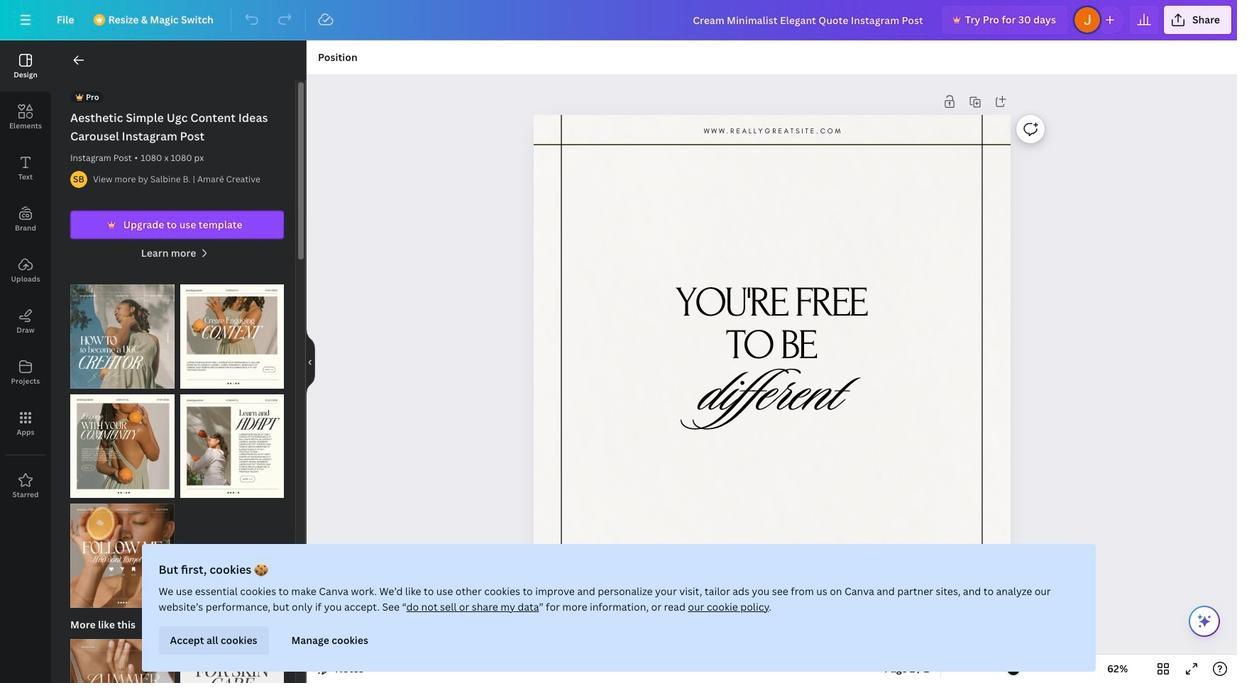 Task type: locate. For each thing, give the bounding box(es) containing it.
aesthetic simple summer skin care tips carousel instagram post group
[[70, 639, 174, 684]]

dialog
[[142, 544, 1096, 672]]

aesthetic simple ugc content ideas carousel instagram post element
[[70, 285, 174, 389], [180, 285, 284, 389], [70, 394, 174, 498], [180, 394, 284, 498], [70, 504, 174, 608]]

aesthetic simple ugc content ideas carousel instagram post image
[[70, 285, 174, 389], [180, 285, 284, 389], [70, 394, 174, 498], [180, 394, 284, 498], [70, 504, 174, 608]]

side panel tab list
[[0, 40, 51, 512]]



Task type: describe. For each thing, give the bounding box(es) containing it.
Zoom button
[[1095, 658, 1141, 681]]

Design title text field
[[682, 6, 936, 34]]

main menu bar
[[0, 0, 1237, 40]]

salbine b. | amaré creative image
[[70, 171, 87, 188]]

salbine b. | amaré creative element
[[70, 171, 87, 188]]

quick actions image
[[1196, 613, 1213, 630]]

hide image
[[306, 328, 315, 396]]



Task type: vqa. For each thing, say whether or not it's contained in the screenshot.
the main menu bar
yes



